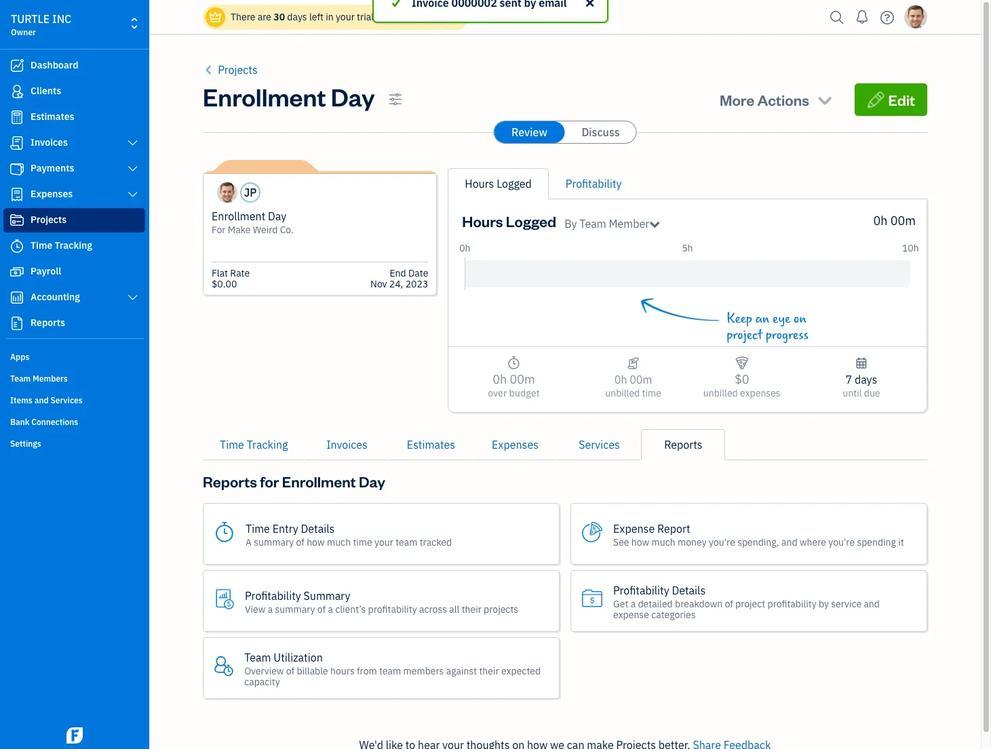 Task type: describe. For each thing, give the bounding box(es) containing it.
1 vertical spatial hours logged
[[462, 212, 557, 231]]

team members link
[[3, 368, 145, 389]]

expected
[[501, 665, 541, 678]]

profitability for profitability summary view a summary of a client's profitability across all their projects
[[245, 589, 301, 603]]

notifications image
[[852, 3, 873, 31]]

invoices image
[[627, 356, 640, 372]]

flat rate $0.00
[[212, 267, 250, 290]]

time inside 0h 00m unbilled time
[[642, 387, 661, 400]]

0000002
[[452, 10, 497, 24]]

more actions button
[[708, 83, 847, 116]]

there
[[231, 11, 255, 23]]

services inside items and services link
[[51, 396, 83, 406]]

details inside time entry details a summary of how much time your team tracked
[[301, 522, 335, 536]]

see
[[613, 536, 629, 549]]

1 vertical spatial time
[[220, 438, 244, 452]]

go to help image
[[877, 7, 898, 27]]

projects
[[484, 604, 518, 616]]

freshbooks image
[[64, 728, 85, 744]]

1 horizontal spatial tracking
[[247, 438, 288, 452]]

money
[[678, 536, 707, 549]]

project image
[[9, 214, 25, 227]]

0 vertical spatial expenses link
[[3, 183, 145, 207]]

24,
[[389, 278, 403, 290]]

0 vertical spatial time tracking link
[[3, 234, 145, 259]]

edit link
[[855, 83, 928, 116]]

team utilization overview of billable hours from team members against their expected capacity
[[244, 651, 541, 688]]

10h
[[902, 242, 919, 254]]

turtle
[[11, 12, 50, 26]]

1 vertical spatial invoices
[[327, 438, 368, 452]]

1 vertical spatial expenses
[[492, 438, 539, 452]]

0h for 0h 00m
[[874, 213, 888, 229]]

Hours Logged Group By field
[[565, 216, 660, 232]]

0 vertical spatial hours logged
[[465, 177, 532, 191]]

invoice
[[412, 10, 449, 24]]

payroll
[[31, 265, 61, 278]]

summary for profitability
[[275, 604, 315, 616]]

profitability button
[[566, 176, 622, 192]]

across
[[419, 604, 447, 616]]

calendar image
[[855, 356, 868, 372]]

00m for 0h 00m
[[891, 213, 916, 229]]

how inside time entry details a summary of how much time your team tracked
[[307, 536, 325, 549]]

there are 30 days left in your trial. upgrade account
[[231, 11, 457, 23]]

profitability for profitability
[[566, 177, 622, 191]]

date
[[408, 267, 428, 280]]

by
[[565, 217, 577, 231]]

0h for 0h
[[459, 242, 471, 254]]

by inside profitability details get a detailed breakdown of project profitability by service and expense categories
[[819, 598, 829, 610]]

profitability for profitability details get a detailed breakdown of project profitability by service and expense categories
[[613, 584, 669, 597]]

expense report see how much money you're spending, and where you're spending it
[[613, 522, 904, 549]]

utilization
[[274, 651, 323, 665]]

0 vertical spatial your
[[336, 11, 355, 23]]

0h 00m unbilled time
[[605, 373, 661, 400]]

projects inside button
[[218, 63, 258, 77]]

turtle inc owner
[[11, 12, 71, 37]]

details inside profitability details get a detailed breakdown of project profitability by service and expense categories
[[672, 584, 706, 597]]

edit
[[889, 90, 915, 109]]

settings link
[[3, 434, 145, 454]]

categories
[[652, 609, 696, 621]]

team inside team utilization overview of billable hours from team members against their expected capacity
[[379, 665, 401, 678]]

1 horizontal spatial reports
[[203, 472, 257, 491]]

jp
[[244, 186, 257, 199]]

all
[[449, 604, 460, 616]]

end date nov 24, 2023
[[370, 267, 428, 290]]

report
[[657, 522, 690, 536]]

of inside profitability summary view a summary of a client's profitability across all their projects
[[317, 604, 326, 616]]

team for utilization
[[244, 651, 271, 665]]

projects inside main element
[[31, 214, 67, 226]]

items
[[10, 396, 32, 406]]

in
[[326, 11, 334, 23]]

their inside team utilization overview of billable hours from team members against their expected capacity
[[479, 665, 499, 678]]

project inside profitability details get a detailed breakdown of project profitability by service and expense categories
[[736, 598, 766, 610]]

members
[[403, 665, 444, 678]]

accounting link
[[3, 286, 145, 310]]

close image
[[584, 9, 596, 25]]

1 horizontal spatial a
[[328, 604, 333, 616]]

a for profitability summary
[[268, 604, 273, 616]]

entry
[[273, 522, 298, 536]]

their inside profitability summary view a summary of a client's profitability across all their projects
[[462, 604, 482, 616]]

until
[[843, 387, 862, 400]]

expense image
[[9, 188, 25, 202]]

apps
[[10, 352, 29, 362]]

trial.
[[357, 11, 377, 23]]

1 you're from the left
[[709, 536, 735, 549]]

from
[[357, 665, 377, 678]]

on
[[794, 311, 807, 327]]

invoices inside main element
[[31, 136, 68, 149]]

invoice 0000002 sent by email status
[[0, 0, 981, 54]]

of inside time entry details a summary of how much time your team tracked
[[296, 536, 305, 549]]

profitability for profitability summary
[[368, 604, 417, 616]]

account
[[421, 11, 457, 23]]

a for profitability details
[[631, 598, 636, 610]]

00m for 0h 00m over budget
[[510, 372, 535, 387]]

0 horizontal spatial days
[[287, 11, 307, 23]]

2023
[[406, 278, 428, 290]]

clients link
[[3, 79, 145, 104]]

detailed
[[638, 598, 673, 610]]

time inside time entry details a summary of how much time your team tracked
[[353, 536, 372, 549]]

bank connections
[[10, 417, 78, 427]]

progress
[[766, 328, 809, 343]]

eye
[[773, 311, 791, 327]]

summary
[[304, 589, 350, 603]]

client image
[[9, 85, 25, 98]]

team inside time entry details a summary of how much time your team tracked
[[396, 536, 418, 549]]

your inside time entry details a summary of how much time your team tracked
[[375, 536, 393, 549]]

dashboard image
[[9, 59, 25, 73]]

chevrondown image
[[816, 90, 834, 109]]

7
[[846, 373, 852, 387]]

accounting
[[31, 291, 80, 303]]

for
[[260, 472, 279, 491]]

items and services
[[10, 396, 83, 406]]

settings
[[10, 439, 41, 449]]

and inside main element
[[34, 396, 49, 406]]

projects button
[[203, 62, 258, 78]]

it
[[899, 536, 904, 549]]

capacity
[[244, 676, 280, 688]]

profitability summary view a summary of a client's profitability across all their projects
[[245, 589, 518, 616]]

bank connections link
[[3, 412, 145, 432]]

apps link
[[3, 347, 145, 367]]

upgrade account link
[[379, 11, 457, 23]]

services inside services link
[[579, 438, 620, 452]]

estimate image
[[9, 111, 25, 124]]

payments
[[31, 162, 74, 174]]

reports inside main element
[[31, 317, 65, 329]]

0 horizontal spatial invoices link
[[3, 131, 145, 155]]

timer image
[[9, 240, 25, 253]]

30
[[274, 11, 285, 23]]

1 vertical spatial reports link
[[642, 430, 726, 461]]

budget
[[509, 387, 540, 400]]

actions
[[758, 90, 809, 109]]

much inside time entry details a summary of how much time your team tracked
[[327, 536, 351, 549]]

1 horizontal spatial time tracking link
[[203, 430, 305, 461]]

keep
[[727, 311, 752, 327]]



Task type: locate. For each thing, give the bounding box(es) containing it.
0h 00m
[[874, 213, 916, 229]]

of inside team utilization overview of billable hours from team members against their expected capacity
[[286, 665, 295, 678]]

a
[[246, 536, 252, 549]]

how inside expense report see how much money you're spending, and where you're spending it
[[632, 536, 650, 549]]

1 vertical spatial team
[[379, 665, 401, 678]]

5h
[[682, 242, 693, 254]]

$0 unbilled expenses
[[704, 372, 781, 400]]

connections
[[31, 417, 78, 427]]

much up summary
[[327, 536, 351, 549]]

1 horizontal spatial your
[[375, 536, 393, 549]]

profitability inside profitability details get a detailed breakdown of project profitability by service and expense categories
[[768, 598, 817, 610]]

review link
[[494, 121, 565, 143]]

00m
[[891, 213, 916, 229], [510, 372, 535, 387], [630, 373, 652, 387]]

a right get
[[631, 598, 636, 610]]

flat
[[212, 267, 228, 280]]

enrollment for enrollment day
[[203, 81, 326, 113]]

1 vertical spatial estimates link
[[389, 430, 473, 461]]

keep an eye on project progress
[[727, 311, 809, 343]]

payment image
[[9, 162, 25, 176]]

team left tracked
[[396, 536, 418, 549]]

0 vertical spatial summary
[[254, 536, 294, 549]]

days
[[287, 11, 307, 23], [855, 373, 878, 387]]

enrollment right "for"
[[282, 472, 356, 491]]

0 horizontal spatial services
[[51, 396, 83, 406]]

1 horizontal spatial by
[[819, 598, 829, 610]]

2 unbilled from the left
[[704, 387, 738, 400]]

day for enrollment day for make weird co.
[[268, 210, 286, 223]]

projects right the project 'icon'
[[31, 214, 67, 226]]

and inside profitability details get a detailed breakdown of project profitability by service and expense categories
[[864, 598, 880, 610]]

spending,
[[738, 536, 779, 549]]

team inside 'link'
[[10, 374, 31, 384]]

time
[[31, 240, 52, 252], [220, 438, 244, 452], [246, 522, 270, 536]]

0 vertical spatial time
[[642, 387, 661, 400]]

1 vertical spatial time tracking
[[220, 438, 288, 452]]

team right by
[[580, 217, 606, 231]]

hours logged down the hours logged button at the top
[[462, 212, 557, 231]]

2 horizontal spatial 00m
[[891, 213, 916, 229]]

days inside 7 days until due
[[855, 373, 878, 387]]

projects right chevronleft image
[[218, 63, 258, 77]]

00m for 0h 00m unbilled time
[[630, 373, 652, 387]]

1 vertical spatial day
[[268, 210, 286, 223]]

member
[[609, 217, 649, 231]]

0 horizontal spatial by
[[524, 10, 536, 24]]

expenses down payments
[[31, 188, 73, 200]]

0 vertical spatial expenses
[[31, 188, 73, 200]]

0h
[[874, 213, 888, 229], [459, 242, 471, 254], [493, 372, 507, 387], [615, 373, 627, 387]]

time inside time entry details a summary of how much time your team tracked
[[246, 522, 270, 536]]

profitability left 'service'
[[768, 598, 817, 610]]

main element
[[0, 0, 183, 750]]

0 vertical spatial invoices
[[31, 136, 68, 149]]

2 vertical spatial team
[[244, 651, 271, 665]]

profitability up detailed
[[613, 584, 669, 597]]

chevronleft image
[[203, 62, 215, 78]]

weird
[[253, 224, 278, 236]]

2 vertical spatial enrollment
[[282, 472, 356, 491]]

invoices link up reports for enrollment day at the bottom left of page
[[305, 430, 389, 461]]

expenses down budget
[[492, 438, 539, 452]]

invoice image
[[9, 136, 25, 150]]

a down summary
[[328, 604, 333, 616]]

your right in
[[336, 11, 355, 23]]

0 vertical spatial services
[[51, 396, 83, 406]]

hours inside button
[[465, 177, 494, 191]]

of
[[296, 536, 305, 549], [725, 598, 733, 610], [317, 604, 326, 616], [286, 665, 295, 678]]

team down apps at top
[[10, 374, 31, 384]]

tracking
[[55, 240, 92, 252], [247, 438, 288, 452]]

chevron large down image down payroll "link"
[[127, 292, 139, 303]]

enrollment day for make weird co.
[[212, 210, 294, 236]]

how down expense
[[632, 536, 650, 549]]

logged
[[497, 177, 532, 191], [506, 212, 557, 231]]

1 horizontal spatial time
[[220, 438, 244, 452]]

0 vertical spatial reports link
[[3, 311, 145, 336]]

day left settings for this project icon
[[331, 81, 375, 113]]

2 vertical spatial chevron large down image
[[127, 292, 139, 303]]

left
[[309, 11, 324, 23]]

0 vertical spatial days
[[287, 11, 307, 23]]

profitability for profitability details
[[768, 598, 817, 610]]

00m inside 0h 00m unbilled time
[[630, 373, 652, 387]]

2 horizontal spatial team
[[580, 217, 606, 231]]

hours logged down "review"
[[465, 177, 532, 191]]

days right 30
[[287, 11, 307, 23]]

expenses
[[31, 188, 73, 200], [492, 438, 539, 452]]

you're
[[709, 536, 735, 549], [829, 536, 855, 549]]

time tracking link up "for"
[[203, 430, 305, 461]]

chevron large down image inside expenses link
[[127, 189, 139, 200]]

you're right where
[[829, 536, 855, 549]]

0 horizontal spatial how
[[307, 536, 325, 549]]

crown image
[[208, 10, 223, 24]]

invoices up reports for enrollment day at the bottom left of page
[[327, 438, 368, 452]]

days up due
[[855, 373, 878, 387]]

by left 'service'
[[819, 598, 829, 610]]

0 vertical spatial chevron large down image
[[127, 138, 139, 149]]

profitability inside profitability summary view a summary of a client's profitability across all their projects
[[245, 589, 301, 603]]

1 horizontal spatial days
[[855, 373, 878, 387]]

2 horizontal spatial time
[[246, 522, 270, 536]]

0 vertical spatial details
[[301, 522, 335, 536]]

team inside team utilization overview of billable hours from team members against their expected capacity
[[244, 651, 271, 665]]

2 chevron large down image from the top
[[127, 189, 139, 200]]

team
[[396, 536, 418, 549], [379, 665, 401, 678]]

more
[[720, 90, 755, 109]]

clients
[[31, 85, 61, 97]]

1 vertical spatial details
[[672, 584, 706, 597]]

0 vertical spatial project
[[727, 328, 763, 343]]

details up breakdown
[[672, 584, 706, 597]]

discuss
[[582, 126, 620, 139]]

nov
[[370, 278, 387, 290]]

logged left by
[[506, 212, 557, 231]]

tracked
[[420, 536, 452, 549]]

time inside main element
[[31, 240, 52, 252]]

expenses link down budget
[[473, 430, 557, 461]]

by right sent
[[524, 10, 536, 24]]

summary inside profitability summary view a summary of a client's profitability across all their projects
[[275, 604, 315, 616]]

2 much from the left
[[652, 536, 676, 549]]

how
[[307, 536, 325, 549], [632, 536, 650, 549]]

summary down entry
[[254, 536, 294, 549]]

day up time entry details a summary of how much time your team tracked
[[359, 472, 385, 491]]

tracking inside main element
[[55, 240, 92, 252]]

time tracking down projects link
[[31, 240, 92, 252]]

make
[[228, 224, 251, 236]]

1 horizontal spatial invoices link
[[305, 430, 389, 461]]

a
[[631, 598, 636, 610], [268, 604, 273, 616], [328, 604, 333, 616]]

3 chevron large down image from the top
[[127, 292, 139, 303]]

0 horizontal spatial estimates
[[31, 111, 74, 123]]

1 horizontal spatial expenses link
[[473, 430, 557, 461]]

estimates link for payments link
[[3, 105, 145, 130]]

profitability inside profitability summary view a summary of a client's profitability across all their projects
[[368, 604, 417, 616]]

profitability left across
[[368, 604, 417, 616]]

time tracking inside main element
[[31, 240, 92, 252]]

summary down summary
[[275, 604, 315, 616]]

0 horizontal spatial tracking
[[55, 240, 92, 252]]

1 horizontal spatial estimates link
[[389, 430, 473, 461]]

team for members
[[10, 374, 31, 384]]

review
[[512, 126, 548, 139]]

day for enrollment day
[[331, 81, 375, 113]]

expenses link up projects link
[[3, 183, 145, 207]]

expense
[[613, 522, 655, 536]]

7 days until due
[[843, 373, 880, 400]]

unbilled inside $0 unbilled expenses
[[704, 387, 738, 400]]

check image
[[390, 9, 403, 25]]

1 vertical spatial estimates
[[407, 438, 455, 452]]

enrollment day
[[203, 81, 375, 113]]

over
[[488, 387, 507, 400]]

of down summary
[[317, 604, 326, 616]]

0 horizontal spatial time tracking link
[[3, 234, 145, 259]]

0 horizontal spatial time
[[353, 536, 372, 549]]

services link
[[557, 430, 642, 461]]

1 vertical spatial tracking
[[247, 438, 288, 452]]

money image
[[9, 265, 25, 279]]

1 horizontal spatial time tracking
[[220, 438, 288, 452]]

2 vertical spatial and
[[864, 598, 880, 610]]

of down entry
[[296, 536, 305, 549]]

0h inside 0h 00m over budget
[[493, 372, 507, 387]]

enrollment inside enrollment day for make weird co.
[[212, 210, 265, 223]]

00m up 10h
[[891, 213, 916, 229]]

2 vertical spatial day
[[359, 472, 385, 491]]

invoices up payments
[[31, 136, 68, 149]]

unbilled down invoices image
[[605, 387, 640, 400]]

0 horizontal spatial details
[[301, 522, 335, 536]]

1 vertical spatial hours
[[462, 212, 503, 231]]

0 vertical spatial projects
[[218, 63, 258, 77]]

much down report
[[652, 536, 676, 549]]

2 you're from the left
[[829, 536, 855, 549]]

unbilled down expenses image
[[704, 387, 738, 400]]

end
[[390, 267, 406, 280]]

expenses image
[[735, 356, 749, 372]]

services up bank connections 'link'
[[51, 396, 83, 406]]

team right "from"
[[379, 665, 401, 678]]

details right entry
[[301, 522, 335, 536]]

team up overview
[[244, 651, 271, 665]]

reports
[[31, 317, 65, 329], [664, 438, 703, 452], [203, 472, 257, 491]]

time tracking link up payroll "link"
[[3, 234, 145, 259]]

0 vertical spatial team
[[396, 536, 418, 549]]

their right the against
[[479, 665, 499, 678]]

and right 'service'
[[864, 598, 880, 610]]

expenses link
[[3, 183, 145, 207], [473, 430, 557, 461]]

0h inside 0h 00m unbilled time
[[615, 373, 627, 387]]

$0.00
[[212, 278, 237, 290]]

and right items
[[34, 396, 49, 406]]

where
[[800, 536, 826, 549]]

2 vertical spatial time
[[246, 522, 270, 536]]

profitability inside profitability details get a detailed breakdown of project profitability by service and expense categories
[[613, 584, 669, 597]]

against
[[446, 665, 477, 678]]

are
[[258, 11, 271, 23]]

1 horizontal spatial time
[[642, 387, 661, 400]]

1 horizontal spatial team
[[244, 651, 271, 665]]

enrollment up make
[[212, 210, 265, 223]]

pencil image
[[867, 90, 886, 109]]

team inside field
[[580, 217, 606, 231]]

of inside profitability details get a detailed breakdown of project profitability by service and expense categories
[[725, 598, 733, 610]]

2 horizontal spatial a
[[631, 598, 636, 610]]

2 how from the left
[[632, 536, 650, 549]]

dashboard
[[31, 59, 78, 71]]

enrollment down projects button
[[203, 81, 326, 113]]

day inside enrollment day for make weird co.
[[268, 210, 286, 223]]

of right breakdown
[[725, 598, 733, 610]]

0 vertical spatial their
[[462, 604, 482, 616]]

1 unbilled from the left
[[605, 387, 640, 400]]

0 vertical spatial hours
[[465, 177, 494, 191]]

1 chevron large down image from the top
[[127, 138, 139, 149]]

expenses inside main element
[[31, 188, 73, 200]]

overview
[[244, 665, 284, 678]]

project right breakdown
[[736, 598, 766, 610]]

their
[[462, 604, 482, 616], [479, 665, 499, 678]]

team members
[[10, 374, 68, 384]]

1 vertical spatial projects
[[31, 214, 67, 226]]

rate
[[230, 267, 250, 280]]

report image
[[9, 317, 25, 330]]

tracking down projects link
[[55, 240, 92, 252]]

1 vertical spatial team
[[10, 374, 31, 384]]

0 horizontal spatial and
[[34, 396, 49, 406]]

timetracking image
[[507, 356, 521, 372]]

0h 00m over budget
[[488, 372, 540, 400]]

a right view
[[268, 604, 273, 616]]

summary for time
[[254, 536, 294, 549]]

services down 0h 00m unbilled time
[[579, 438, 620, 452]]

and inside expense report see how much money you're spending, and where you're spending it
[[782, 536, 798, 549]]

1 horizontal spatial unbilled
[[704, 387, 738, 400]]

much
[[327, 536, 351, 549], [652, 536, 676, 549]]

chevron large down image
[[127, 138, 139, 149], [127, 189, 139, 200], [127, 292, 139, 303]]

1 horizontal spatial invoices
[[327, 438, 368, 452]]

items and services link
[[3, 390, 145, 411]]

get
[[613, 598, 629, 610]]

settings for this project image
[[388, 92, 403, 108]]

00m inside 0h 00m over budget
[[510, 372, 535, 387]]

0 horizontal spatial expenses link
[[3, 183, 145, 207]]

0h for 0h 00m over budget
[[493, 372, 507, 387]]

0 horizontal spatial invoices
[[31, 136, 68, 149]]

0 vertical spatial team
[[580, 217, 606, 231]]

projects
[[218, 63, 258, 77], [31, 214, 67, 226]]

1 much from the left
[[327, 536, 351, 549]]

0 horizontal spatial reports
[[31, 317, 65, 329]]

1 vertical spatial logged
[[506, 212, 557, 231]]

day up the co.
[[268, 210, 286, 223]]

chevron large down image for accounting
[[127, 292, 139, 303]]

logged down "review"
[[497, 177, 532, 191]]

chevron large down image up chevron large down icon at the top left of the page
[[127, 138, 139, 149]]

upgrade
[[381, 11, 419, 23]]

chevron large down image for expenses
[[127, 189, 139, 200]]

00m right over
[[510, 372, 535, 387]]

0 horizontal spatial 00m
[[510, 372, 535, 387]]

project
[[727, 328, 763, 343], [736, 598, 766, 610]]

chevron large down image inside accounting link
[[127, 292, 139, 303]]

0 vertical spatial by
[[524, 10, 536, 24]]

time tracking up "for"
[[220, 438, 288, 452]]

profitability
[[768, 598, 817, 610], [368, 604, 417, 616]]

estimates inside main element
[[31, 111, 74, 123]]

0 horizontal spatial much
[[327, 536, 351, 549]]

time
[[642, 387, 661, 400], [353, 536, 372, 549]]

profitability up "by team member"
[[566, 177, 622, 191]]

tracking up "for"
[[247, 438, 288, 452]]

due
[[864, 387, 880, 400]]

0h for 0h 00m unbilled time
[[615, 373, 627, 387]]

members
[[33, 374, 68, 384]]

how up summary
[[307, 536, 325, 549]]

search image
[[826, 7, 848, 27]]

1 horizontal spatial reports link
[[642, 430, 726, 461]]

much inside expense report see how much money you're spending, and where you're spending it
[[652, 536, 676, 549]]

1 horizontal spatial expenses
[[492, 438, 539, 452]]

dashboard link
[[3, 54, 145, 78]]

1 horizontal spatial you're
[[829, 536, 855, 549]]

0 vertical spatial enrollment
[[203, 81, 326, 113]]

logged inside the hours logged button
[[497, 177, 532, 191]]

estimates link
[[3, 105, 145, 130], [389, 430, 473, 461]]

0 vertical spatial and
[[34, 396, 49, 406]]

a inside profitability details get a detailed breakdown of project profitability by service and expense categories
[[631, 598, 636, 610]]

estimates link for services link
[[389, 430, 473, 461]]

0 horizontal spatial team
[[10, 374, 31, 384]]

1 horizontal spatial how
[[632, 536, 650, 549]]

1 how from the left
[[307, 536, 325, 549]]

chart image
[[9, 291, 25, 305]]

1 vertical spatial your
[[375, 536, 393, 549]]

00m down invoices image
[[630, 373, 652, 387]]

estimates
[[31, 111, 74, 123], [407, 438, 455, 452]]

project down the keep
[[727, 328, 763, 343]]

hours
[[330, 665, 355, 678]]

1 vertical spatial and
[[782, 536, 798, 549]]

project inside keep an eye on project progress
[[727, 328, 763, 343]]

and left where
[[782, 536, 798, 549]]

$0
[[735, 372, 749, 387]]

0 horizontal spatial unbilled
[[605, 387, 640, 400]]

1 vertical spatial enrollment
[[212, 210, 265, 223]]

for
[[212, 224, 226, 236]]

1 vertical spatial their
[[479, 665, 499, 678]]

summary inside time entry details a summary of how much time your team tracked
[[254, 536, 294, 549]]

billable
[[297, 665, 328, 678]]

by
[[524, 10, 536, 24], [819, 598, 829, 610]]

your left tracked
[[375, 536, 393, 549]]

of down utilization
[[286, 665, 295, 678]]

profitability up view
[[245, 589, 301, 603]]

time tracking
[[31, 240, 92, 252], [220, 438, 288, 452]]

enrollment for enrollment day for make weird co.
[[212, 210, 265, 223]]

expenses
[[740, 387, 781, 400]]

1 vertical spatial by
[[819, 598, 829, 610]]

sent
[[500, 10, 522, 24]]

1 vertical spatial summary
[[275, 604, 315, 616]]

1 vertical spatial expenses link
[[473, 430, 557, 461]]

1 vertical spatial days
[[855, 373, 878, 387]]

1 vertical spatial chevron large down image
[[127, 189, 139, 200]]

1 horizontal spatial and
[[782, 536, 798, 549]]

0 horizontal spatial a
[[268, 604, 273, 616]]

breakdown
[[675, 598, 723, 610]]

0 vertical spatial time tracking
[[31, 240, 92, 252]]

payments link
[[3, 157, 145, 181]]

by inside status
[[524, 10, 536, 24]]

2 horizontal spatial reports
[[664, 438, 703, 452]]

more actions
[[720, 90, 809, 109]]

and
[[34, 396, 49, 406], [782, 536, 798, 549], [864, 598, 880, 610]]

you're right money on the bottom right
[[709, 536, 735, 549]]

invoices link up payments link
[[3, 131, 145, 155]]

chevron large down image down chevron large down icon at the top left of the page
[[127, 189, 139, 200]]

chevron large down image
[[127, 164, 139, 174]]

unbilled inside 0h 00m unbilled time
[[605, 387, 640, 400]]

0 horizontal spatial profitability
[[368, 604, 417, 616]]

their right all
[[462, 604, 482, 616]]

0 horizontal spatial projects
[[31, 214, 67, 226]]

2 horizontal spatial and
[[864, 598, 880, 610]]

chevron large down image for invoices
[[127, 138, 139, 149]]



Task type: vqa. For each thing, say whether or not it's contained in the screenshot.
Estimates link
yes



